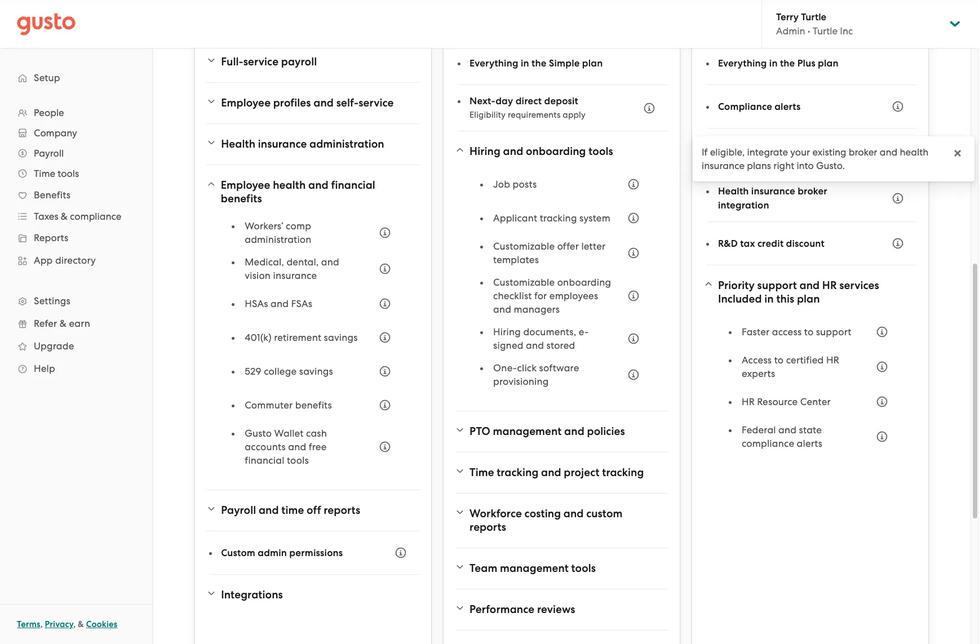 Task type: vqa. For each thing, say whether or not it's contained in the screenshot.
Applicant tracking system
yes



Task type: locate. For each thing, give the bounding box(es) containing it.
help
[[34, 363, 55, 374]]

1 horizontal spatial reports
[[470, 521, 506, 534]]

hr right certified
[[827, 355, 840, 366]]

health for health insurance broker integration
[[718, 186, 749, 197]]

earn
[[69, 318, 90, 329]]

custom
[[587, 508, 623, 521]]

0 horizontal spatial the
[[532, 57, 547, 69]]

1 vertical spatial time
[[470, 466, 494, 479]]

time up the benefits
[[34, 168, 55, 179]]

&
[[61, 211, 68, 222], [60, 318, 67, 329], [78, 620, 84, 630]]

hiring
[[470, 145, 501, 158], [494, 327, 521, 338]]

onboarding down apply
[[526, 145, 586, 158]]

& for compliance
[[61, 211, 68, 222]]

2 horizontal spatial tracking
[[602, 466, 644, 479]]

insurance down profiles
[[258, 138, 307, 151]]

broker
[[849, 147, 878, 158], [798, 186, 828, 197]]

0 horizontal spatial time
[[34, 168, 55, 179]]

broker down the into
[[798, 186, 828, 197]]

turtle up •
[[801, 11, 827, 23]]

0 vertical spatial time
[[34, 168, 55, 179]]

alerts down state
[[797, 438, 823, 449]]

0 horizontal spatial tracking
[[497, 466, 539, 479]]

gusto.
[[817, 160, 845, 171]]

1 vertical spatial management
[[500, 562, 569, 575]]

health for health insurance administration
[[221, 138, 256, 151]]

0 vertical spatial employee
[[221, 96, 271, 109]]

1 horizontal spatial ,
[[73, 620, 76, 630]]

wallet
[[274, 428, 304, 439]]

0 vertical spatial broker
[[849, 147, 878, 158]]

upgrade link
[[11, 336, 141, 356]]

insurance inside 'medical, dental, and vision insurance'
[[273, 270, 317, 281]]

hr left services
[[823, 279, 837, 292]]

customizable onboarding checklist for employees and managers
[[494, 277, 611, 315]]

commuter benefits
[[245, 400, 332, 411]]

hr inside priority support and hr services included in this plan
[[823, 279, 837, 292]]

benefits up workers'
[[221, 192, 262, 205]]

tracking inside 'list'
[[540, 213, 577, 224]]

1 vertical spatial broker
[[798, 186, 828, 197]]

directory
[[55, 255, 96, 266]]

reports inside dropdown button
[[324, 504, 361, 517]]

1 horizontal spatial service
[[359, 96, 394, 109]]

onboarding up the employees
[[558, 277, 611, 288]]

help link
[[11, 359, 141, 379]]

employee inside "dropdown button"
[[221, 96, 271, 109]]

reports
[[34, 232, 68, 244]]

software
[[539, 363, 579, 374]]

if
[[702, 147, 708, 158]]

and left custom on the bottom of the page
[[564, 508, 584, 521]]

list
[[0, 103, 152, 380], [481, 172, 646, 398], [233, 219, 398, 477], [730, 320, 895, 460]]

broker right existing
[[849, 147, 878, 158]]

& right taxes
[[61, 211, 68, 222]]

and inside "dropdown button"
[[314, 96, 334, 109]]

1 vertical spatial service
[[359, 96, 394, 109]]

0 vertical spatial customizable
[[494, 241, 555, 252]]

1 horizontal spatial health
[[900, 147, 929, 158]]

payroll inside payroll migration and account setup
[[718, 139, 750, 151]]

health
[[900, 147, 929, 158], [273, 179, 306, 192]]

app
[[34, 255, 53, 266]]

health inside health insurance broker integration
[[718, 186, 749, 197]]

policies
[[587, 425, 625, 438]]

2 vertical spatial &
[[78, 620, 84, 630]]

1 horizontal spatial compliance
[[742, 438, 795, 449]]

payroll inside payroll and time off reports dropdown button
[[221, 504, 256, 517]]

everything up day
[[470, 57, 519, 69]]

0 vertical spatial to
[[805, 327, 814, 338]]

for
[[535, 290, 547, 302]]

0 vertical spatial turtle
[[801, 11, 827, 23]]

1 horizontal spatial financial
[[331, 179, 376, 192]]

insurance down right
[[752, 186, 796, 197]]

free
[[309, 442, 327, 453]]

0 horizontal spatial reports
[[324, 504, 361, 517]]

plus
[[798, 57, 816, 69]]

0 horizontal spatial compliance
[[70, 211, 121, 222]]

& left earn
[[60, 318, 67, 329]]

workers'
[[245, 221, 284, 232]]

1 vertical spatial administration
[[245, 234, 312, 245]]

time down "pto"
[[470, 466, 494, 479]]

and up the into
[[800, 139, 818, 151]]

1 vertical spatial hr
[[827, 355, 840, 366]]

0 horizontal spatial benefits
[[221, 192, 262, 205]]

hr
[[823, 279, 837, 292], [827, 355, 840, 366], [742, 396, 755, 408]]

tools inside dropdown button
[[58, 168, 79, 179]]

and inside hiring documents, e- signed and stored
[[526, 340, 544, 351]]

migration
[[752, 139, 797, 151]]

hiring documents, e- signed and stored
[[494, 327, 589, 351]]

management right "pto"
[[493, 425, 562, 438]]

full-service payroll
[[221, 55, 317, 68]]

1 the from the left
[[532, 57, 547, 69]]

tracking right project
[[602, 466, 644, 479]]

payroll up the setup
[[718, 139, 750, 151]]

0 horizontal spatial health
[[273, 179, 306, 192]]

hiring for hiring documents, e- signed and stored
[[494, 327, 521, 338]]

1 horizontal spatial benefits
[[295, 400, 332, 411]]

reports inside workforce costing and custom reports
[[470, 521, 506, 534]]

pto
[[470, 425, 491, 438]]

hr inside access to certified hr experts
[[827, 355, 840, 366]]

employee health and financial benefits button
[[207, 172, 420, 213]]

reports for workforce costing and custom reports
[[470, 521, 506, 534]]

terms link
[[17, 620, 40, 630]]

1 vertical spatial employee
[[221, 179, 270, 192]]

everything
[[470, 57, 519, 69], [718, 57, 767, 69]]

plan
[[582, 57, 603, 69], [818, 57, 839, 69], [797, 293, 820, 306]]

administration down self-
[[310, 138, 384, 151]]

workforce costing and custom reports
[[470, 508, 623, 534]]

payroll and time off reports button
[[207, 497, 420, 524]]

0 vertical spatial savings
[[324, 332, 358, 343]]

savings for 529 college savings
[[299, 366, 333, 377]]

tracking up offer
[[540, 213, 577, 224]]

management up performance reviews
[[500, 562, 569, 575]]

job
[[494, 179, 510, 190]]

turtle right •
[[813, 25, 838, 37]]

credit
[[758, 238, 784, 250]]

in left the this
[[765, 293, 774, 306]]

hr left resource
[[742, 396, 755, 408]]

gusto
[[245, 428, 272, 439]]

insurance down dental,
[[273, 270, 317, 281]]

letter
[[582, 241, 606, 252]]

faster access to support
[[742, 327, 852, 338]]

payroll
[[281, 55, 317, 68]]

customizable inside 'customizable onboarding checklist for employees and managers'
[[494, 277, 555, 288]]

customizable up checklist
[[494, 277, 555, 288]]

0 horizontal spatial support
[[758, 279, 797, 292]]

apply
[[563, 110, 586, 120]]

1 vertical spatial turtle
[[813, 25, 838, 37]]

0 horizontal spatial broker
[[798, 186, 828, 197]]

1 vertical spatial savings
[[299, 366, 333, 377]]

0 vertical spatial hiring
[[470, 145, 501, 158]]

& left cookies at bottom
[[78, 620, 84, 630]]

to inside access to certified hr experts
[[775, 355, 784, 366]]

hiring inside dropdown button
[[470, 145, 501, 158]]

administration down workers'
[[245, 234, 312, 245]]

tools
[[589, 145, 613, 158], [58, 168, 79, 179], [287, 455, 309, 466], [572, 562, 596, 575]]

workers' comp administration
[[245, 221, 312, 245]]

1 horizontal spatial the
[[780, 57, 795, 69]]

the left plus
[[780, 57, 795, 69]]

0 horizontal spatial payroll
[[34, 148, 64, 159]]

1 horizontal spatial health
[[718, 186, 749, 197]]

employee profiles and self-service button
[[207, 90, 420, 117]]

2 the from the left
[[780, 57, 795, 69]]

plan right the this
[[797, 293, 820, 306]]

savings
[[324, 332, 358, 343], [299, 366, 333, 377]]

tracking for time
[[497, 466, 539, 479]]

1 horizontal spatial broker
[[849, 147, 878, 158]]

taxes & compliance
[[34, 211, 121, 222]]

1 vertical spatial onboarding
[[558, 277, 611, 288]]

1 vertical spatial to
[[775, 355, 784, 366]]

compliance
[[718, 101, 773, 113]]

compliance up 'reports' link
[[70, 211, 121, 222]]

posts
[[513, 179, 537, 190]]

app directory link
[[11, 250, 141, 271]]

0 horizontal spatial everything
[[470, 57, 519, 69]]

& inside 'dropdown button'
[[61, 211, 68, 222]]

alerts up migration
[[775, 101, 801, 113]]

and left state
[[779, 425, 797, 436]]

the for simple
[[532, 57, 547, 69]]

the left simple
[[532, 57, 547, 69]]

1 vertical spatial compliance
[[742, 438, 795, 449]]

list containing workers' comp administration
[[233, 219, 398, 477]]

management inside dropdown button
[[493, 425, 562, 438]]

everything up compliance
[[718, 57, 767, 69]]

federal
[[742, 425, 776, 436]]

401(k)
[[245, 332, 272, 343]]

, left cookies button
[[73, 620, 76, 630]]

employee inside employee health and financial benefits
[[221, 179, 270, 192]]

and down the health insurance administration dropdown button at the top
[[308, 179, 329, 192]]

and right the account
[[880, 147, 898, 158]]

in up direct
[[521, 57, 529, 69]]

in inside priority support and hr services included in this plan
[[765, 293, 774, 306]]

0 vertical spatial service
[[243, 55, 279, 68]]

tracking up workforce
[[497, 466, 539, 479]]

0 horizontal spatial ,
[[40, 620, 43, 630]]

setup link
[[11, 68, 141, 88]]

savings for 401(k) retirement savings
[[324, 332, 358, 343]]

1 vertical spatial benefits
[[295, 400, 332, 411]]

priority support and hr services included in this plan
[[718, 279, 880, 306]]

2 customizable from the top
[[494, 277, 555, 288]]

1 everything from the left
[[470, 57, 519, 69]]

employee for employee health and financial benefits
[[221, 179, 270, 192]]

right
[[774, 160, 795, 171]]

time
[[34, 168, 55, 179], [470, 466, 494, 479]]

reports right off
[[324, 504, 361, 517]]

accounts
[[245, 442, 286, 453]]

2 vertical spatial hr
[[742, 396, 755, 408]]

everything in the simple plan
[[470, 57, 603, 69]]

benefits up cash on the left
[[295, 400, 332, 411]]

1 vertical spatial alerts
[[797, 438, 823, 449]]

1 vertical spatial reports
[[470, 521, 506, 534]]

0 horizontal spatial financial
[[245, 455, 285, 466]]

employee for employee profiles and self-service
[[221, 96, 271, 109]]

2 everything from the left
[[718, 57, 767, 69]]

employee up workers'
[[221, 179, 270, 192]]

existing
[[813, 147, 847, 158]]

1 vertical spatial hiring
[[494, 327, 521, 338]]

, left privacy
[[40, 620, 43, 630]]

employee down full-
[[221, 96, 271, 109]]

and right dental,
[[321, 257, 339, 268]]

0 vertical spatial compliance
[[70, 211, 121, 222]]

administration inside the health insurance administration dropdown button
[[310, 138, 384, 151]]

0 horizontal spatial health
[[221, 138, 256, 151]]

2 horizontal spatial payroll
[[718, 139, 750, 151]]

and down documents,
[[526, 340, 544, 351]]

payroll down company
[[34, 148, 64, 159]]

plan right plus
[[818, 57, 839, 69]]

& for earn
[[60, 318, 67, 329]]

compliance inside federal and state compliance alerts
[[742, 438, 795, 449]]

0 vertical spatial health
[[221, 138, 256, 151]]

service
[[243, 55, 279, 68], [359, 96, 394, 109]]

management for team
[[500, 562, 569, 575]]

management inside dropdown button
[[500, 562, 569, 575]]

everything for everything in the simple plan
[[470, 57, 519, 69]]

reports down workforce
[[470, 521, 506, 534]]

the for plus
[[780, 57, 795, 69]]

in for simple
[[521, 57, 529, 69]]

employee
[[221, 96, 271, 109], [221, 179, 270, 192]]

gusto wallet cash accounts and free financial tools
[[245, 428, 327, 466]]

savings right college
[[299, 366, 333, 377]]

r&d tax credit discount
[[718, 238, 825, 250]]

vision
[[245, 270, 271, 281]]

1 vertical spatial health
[[718, 186, 749, 197]]

1 horizontal spatial tracking
[[540, 213, 577, 224]]

performance reviews button
[[455, 597, 669, 624]]

0 vertical spatial reports
[[324, 504, 361, 517]]

broker inside health insurance broker integration
[[798, 186, 828, 197]]

and down the wallet
[[288, 442, 306, 453]]

management for pto
[[493, 425, 562, 438]]

insurance down eligible, at the top right of the page
[[702, 160, 745, 171]]

support up certified
[[816, 327, 852, 338]]

0 vertical spatial management
[[493, 425, 562, 438]]

1 horizontal spatial payroll
[[221, 504, 256, 517]]

hiring inside hiring documents, e- signed and stored
[[494, 327, 521, 338]]

0 horizontal spatial service
[[243, 55, 279, 68]]

reviews
[[537, 603, 576, 616]]

1 vertical spatial customizable
[[494, 277, 555, 288]]

hr for certified
[[827, 355, 840, 366]]

customizable up templates
[[494, 241, 555, 252]]

hiring up signed
[[494, 327, 521, 338]]

0 vertical spatial onboarding
[[526, 145, 586, 158]]

0 vertical spatial hr
[[823, 279, 837, 292]]

1 vertical spatial financial
[[245, 455, 285, 466]]

time inside 'list'
[[34, 168, 55, 179]]

1 vertical spatial support
[[816, 327, 852, 338]]

company
[[34, 127, 77, 139]]

payroll for payroll and time off reports
[[221, 504, 256, 517]]

cash
[[306, 428, 327, 439]]

0 vertical spatial &
[[61, 211, 68, 222]]

1 vertical spatial &
[[60, 318, 67, 329]]

employee health and financial benefits
[[221, 179, 376, 205]]

and down checklist
[[494, 304, 512, 315]]

time tools button
[[11, 164, 141, 184]]

compliance down federal
[[742, 438, 795, 449]]

and inside 'customizable onboarding checklist for employees and managers'
[[494, 304, 512, 315]]

0 horizontal spatial to
[[775, 355, 784, 366]]

hiring down eligibility
[[470, 145, 501, 158]]

tracking
[[540, 213, 577, 224], [497, 466, 539, 479], [602, 466, 644, 479]]

offer
[[558, 241, 579, 252]]

1 horizontal spatial time
[[470, 466, 494, 479]]

payroll for payroll
[[34, 148, 64, 159]]

and inside 'medical, dental, and vision insurance'
[[321, 257, 339, 268]]

inc
[[840, 25, 853, 37]]

and left self-
[[314, 96, 334, 109]]

1 vertical spatial health
[[273, 179, 306, 192]]

0 vertical spatial support
[[758, 279, 797, 292]]

0 vertical spatial financial
[[331, 179, 376, 192]]

savings right retirement
[[324, 332, 358, 343]]

in left plus
[[770, 57, 778, 69]]

app directory
[[34, 255, 96, 266]]

0 vertical spatial health
[[900, 147, 929, 158]]

and down "discount"
[[800, 279, 820, 292]]

support up the this
[[758, 279, 797, 292]]

plan right simple
[[582, 57, 603, 69]]

customizable for for
[[494, 277, 555, 288]]

0 vertical spatial benefits
[[221, 192, 262, 205]]

team management tools button
[[455, 555, 669, 583]]

workforce costing and custom reports button
[[455, 501, 669, 541]]

refer & earn
[[34, 318, 90, 329]]

0 vertical spatial administration
[[310, 138, 384, 151]]

health inside the health insurance administration dropdown button
[[221, 138, 256, 151]]

payroll inside payroll dropdown button
[[34, 148, 64, 159]]

compliance inside 'dropdown button'
[[70, 211, 121, 222]]

compliance
[[70, 211, 121, 222], [742, 438, 795, 449]]

1 horizontal spatial everything
[[718, 57, 767, 69]]

list containing faster access to support
[[730, 320, 895, 460]]

hr for and
[[823, 279, 837, 292]]

tracking for applicant
[[540, 213, 577, 224]]

1 customizable from the top
[[494, 241, 555, 252]]

administration for insurance
[[310, 138, 384, 151]]

customizable inside customizable offer letter templates
[[494, 241, 555, 252]]

list containing people
[[0, 103, 152, 380]]

payroll up custom on the left bottom
[[221, 504, 256, 517]]

workforce
[[470, 508, 522, 521]]



Task type: describe. For each thing, give the bounding box(es) containing it.
benefits link
[[11, 185, 141, 205]]

if eligible, integrate your existing broker and health insurance plans right into gusto.
[[702, 147, 929, 171]]

e-
[[579, 327, 589, 338]]

eligibility
[[470, 110, 506, 120]]

performance
[[470, 603, 535, 616]]

one-click software provisioning
[[494, 363, 579, 387]]

reports for payroll and time off reports
[[324, 504, 361, 517]]

hiring and onboarding tools
[[470, 145, 613, 158]]

fsas
[[291, 298, 312, 310]]

administration for comp
[[245, 234, 312, 245]]

federal and state compliance alerts
[[742, 425, 823, 449]]

and inside if eligible, integrate your existing broker and health insurance plans right into gusto.
[[880, 147, 898, 158]]

full-service payroll button
[[207, 49, 420, 76]]

everything in the plus plan
[[718, 57, 839, 69]]

time for time tracking and project tracking
[[470, 466, 494, 479]]

and inside priority support and hr services included in this plan
[[800, 279, 820, 292]]

state
[[799, 425, 822, 436]]

529
[[245, 366, 262, 377]]

direct
[[516, 95, 542, 107]]

your
[[791, 147, 811, 158]]

service inside employee profiles and self-service "dropdown button"
[[359, 96, 394, 109]]

team
[[470, 562, 498, 575]]

tools inside gusto wallet cash accounts and free financial tools
[[287, 455, 309, 466]]

everything for everything in the plus plan
[[718, 57, 767, 69]]

r&d
[[718, 238, 738, 250]]

and left "time"
[[259, 504, 279, 517]]

center
[[801, 396, 831, 408]]

self-
[[336, 96, 359, 109]]

account
[[820, 139, 856, 151]]

dialog main content element
[[693, 136, 975, 182]]

plan for everything in the plus plan
[[818, 57, 839, 69]]

priority
[[718, 279, 755, 292]]

onboarding inside 'customizable onboarding checklist for employees and managers'
[[558, 277, 611, 288]]

and left fsas
[[271, 298, 289, 310]]

discount
[[786, 238, 825, 250]]

insurance inside if eligible, integrate your existing broker and health insurance plans right into gusto.
[[702, 160, 745, 171]]

health inside if eligible, integrate your existing broker and health insurance plans right into gusto.
[[900, 147, 929, 158]]

and up job posts
[[503, 145, 524, 158]]

broker inside if eligible, integrate your existing broker and health insurance plans right into gusto.
[[849, 147, 878, 158]]

benefits
[[34, 189, 71, 201]]

this
[[777, 293, 795, 306]]

integration
[[718, 200, 770, 211]]

1 horizontal spatial support
[[816, 327, 852, 338]]

benefits inside 'list'
[[295, 400, 332, 411]]

eligible,
[[710, 147, 745, 158]]

cookies button
[[86, 618, 117, 632]]

managers
[[514, 304, 560, 315]]

and left policies
[[565, 425, 585, 438]]

time tracking and project tracking button
[[455, 460, 669, 487]]

terry turtle admin • turtle inc
[[777, 11, 853, 37]]

customizable for templates
[[494, 241, 555, 252]]

employees
[[550, 290, 599, 302]]

click
[[517, 363, 537, 374]]

in for plus
[[770, 57, 778, 69]]

0 vertical spatial alerts
[[775, 101, 801, 113]]

home image
[[17, 13, 76, 35]]

and inside workforce costing and custom reports
[[564, 508, 584, 521]]

services
[[840, 279, 880, 292]]

refer
[[34, 318, 57, 329]]

next-
[[470, 95, 496, 107]]

next-day direct deposit eligibility requirements apply
[[470, 95, 586, 120]]

applicant tracking system
[[494, 213, 611, 224]]

integrate
[[748, 147, 788, 158]]

alerts inside federal and state compliance alerts
[[797, 438, 823, 449]]

financial inside employee health and financial benefits
[[331, 179, 376, 192]]

support inside priority support and hr services included in this plan
[[758, 279, 797, 292]]

taxes
[[34, 211, 58, 222]]

access
[[742, 355, 772, 366]]

payroll migration and account setup
[[718, 139, 856, 165]]

list containing job posts
[[481, 172, 646, 398]]

and inside federal and state compliance alerts
[[779, 425, 797, 436]]

and left project
[[541, 466, 562, 479]]

setup
[[34, 72, 60, 83]]

service inside full-service payroll dropdown button
[[243, 55, 279, 68]]

taxes & compliance button
[[11, 206, 141, 227]]

profiles
[[273, 96, 311, 109]]

payroll and time off reports
[[221, 504, 361, 517]]

401(k) retirement savings
[[245, 332, 358, 343]]

payroll for payroll migration and account setup
[[718, 139, 750, 151]]

certified
[[787, 355, 824, 366]]

1 horizontal spatial to
[[805, 327, 814, 338]]

provisioning
[[494, 376, 549, 387]]

signed
[[494, 340, 524, 351]]

and inside gusto wallet cash accounts and free financial tools
[[288, 442, 306, 453]]

customizable offer letter templates
[[494, 241, 606, 266]]

•
[[808, 25, 811, 37]]

costing
[[525, 508, 561, 521]]

hr resource center
[[742, 396, 831, 408]]

settings link
[[11, 291, 141, 311]]

insurance inside health insurance broker integration
[[752, 186, 796, 197]]

pto management and policies button
[[455, 418, 669, 446]]

plan for everything in the simple plan
[[582, 57, 603, 69]]

benefits inside employee health and financial benefits
[[221, 192, 262, 205]]

access
[[772, 327, 802, 338]]

comp
[[286, 221, 311, 232]]

financial inside gusto wallet cash accounts and free financial tools
[[245, 455, 285, 466]]

1 , from the left
[[40, 620, 43, 630]]

pto management and policies
[[470, 425, 625, 438]]

stored
[[547, 340, 576, 351]]

people
[[34, 107, 64, 118]]

settings
[[34, 296, 70, 307]]

requirements
[[508, 110, 561, 120]]

2 , from the left
[[73, 620, 76, 630]]

hsas
[[245, 298, 268, 310]]

insurance inside dropdown button
[[258, 138, 307, 151]]

and inside employee health and financial benefits
[[308, 179, 329, 192]]

one-
[[494, 363, 517, 374]]

resource
[[758, 396, 798, 408]]

custom
[[221, 547, 255, 559]]

deposit
[[544, 95, 579, 107]]

health inside employee health and financial benefits
[[273, 179, 306, 192]]

hiring for hiring and onboarding tools
[[470, 145, 501, 158]]

medical, dental, and vision insurance
[[245, 257, 339, 281]]

time for time tools
[[34, 168, 55, 179]]

health insurance broker integration
[[718, 186, 828, 211]]

plan inside priority support and hr services included in this plan
[[797, 293, 820, 306]]

medical,
[[245, 257, 284, 268]]

job posts
[[494, 179, 537, 190]]

health insurance administration
[[221, 138, 384, 151]]

performance reviews
[[470, 603, 576, 616]]

terms , privacy , & cookies
[[17, 620, 117, 630]]

gusto navigation element
[[0, 49, 152, 398]]

onboarding inside dropdown button
[[526, 145, 586, 158]]

and inside payroll migration and account setup
[[800, 139, 818, 151]]

documents,
[[524, 327, 577, 338]]



